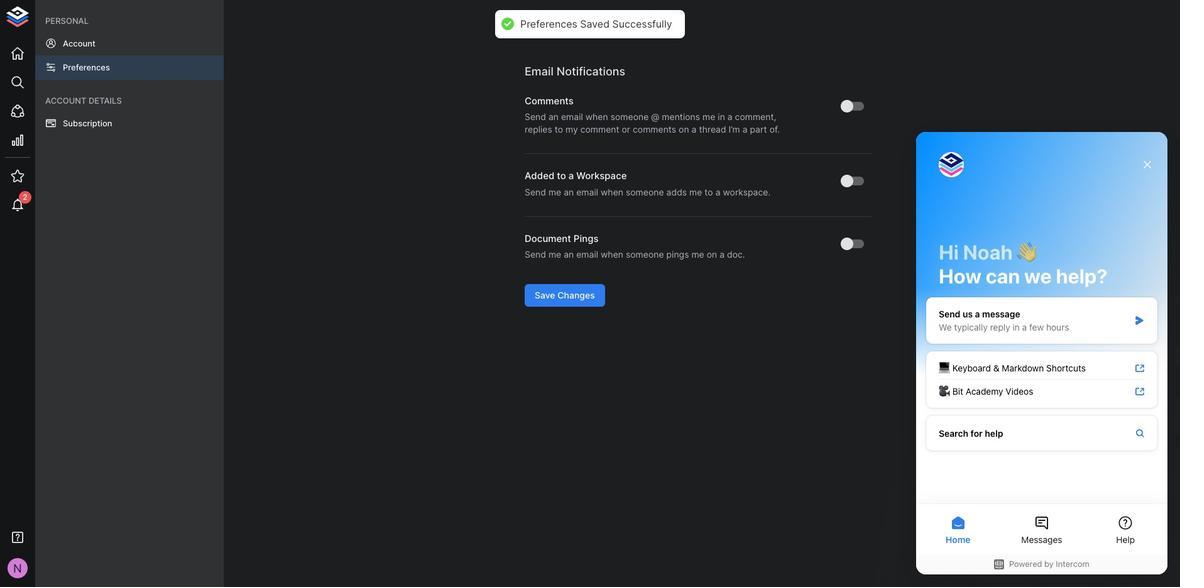 Task type: vqa. For each thing, say whether or not it's contained in the screenshot.


Task type: describe. For each thing, give the bounding box(es) containing it.
changes
[[558, 290, 595, 301]]

preferences down account
[[63, 62, 110, 73]]

or
[[622, 124, 631, 135]]

doc.
[[728, 249, 746, 260]]

of.
[[770, 124, 780, 135]]

save changes
[[535, 290, 595, 301]]

an inside comments send an email when someone @ mentions me in a comment, replies to my comment or comments on a thread i'm a part of.
[[549, 112, 559, 122]]

preferences saved successfully
[[521, 18, 673, 30]]

a left workspace
[[569, 170, 574, 182]]

my
[[566, 124, 578, 135]]

when inside added to a workspace send me an email when someone adds me to a workspace.
[[601, 187, 624, 197]]

subscription link
[[35, 111, 224, 135]]

me down document
[[549, 249, 562, 260]]

comments
[[633, 124, 677, 135]]

i'm
[[729, 124, 741, 135]]

comments send an email when someone @ mentions me in a comment, replies to my comment or comments on a thread i'm a part of.
[[525, 95, 780, 135]]

me right pings
[[692, 249, 705, 260]]

preferences saved successfully status
[[521, 18, 673, 31]]

personal
[[45, 16, 89, 26]]

document
[[525, 233, 572, 245]]

in
[[718, 112, 726, 122]]

a down mentions at the right top of the page
[[692, 124, 697, 135]]

n button
[[4, 555, 31, 582]]

email inside document pings send me an email when someone pings me on a doc.
[[577, 249, 599, 260]]

@
[[652, 112, 660, 122]]

email
[[525, 65, 554, 78]]

email inside comments send an email when someone @ mentions me in a comment, replies to my comment or comments on a thread i'm a part of.
[[562, 112, 583, 122]]

a left 'workspace.'
[[716, 187, 721, 197]]

added to a workspace send me an email when someone adds me to a workspace.
[[525, 170, 771, 197]]

successfully
[[613, 18, 673, 30]]

a inside document pings send me an email when someone pings me on a doc.
[[720, 249, 725, 260]]

mentions
[[662, 112, 701, 122]]

on inside comments send an email when someone @ mentions me in a comment, replies to my comment or comments on a thread i'm a part of.
[[679, 124, 690, 135]]

save
[[535, 290, 556, 301]]

added
[[525, 170, 555, 182]]

pings
[[574, 233, 599, 245]]

a right i'm
[[743, 124, 748, 135]]

replies
[[525, 124, 553, 135]]

me down the added
[[549, 187, 562, 197]]

someone inside added to a workspace send me an email when someone adds me to a workspace.
[[626, 187, 664, 197]]

a right in
[[728, 112, 733, 122]]

send inside document pings send me an email when someone pings me on a doc.
[[525, 249, 546, 260]]

n
[[13, 561, 22, 575]]

an inside added to a workspace send me an email when someone adds me to a workspace.
[[564, 187, 574, 197]]

someone inside document pings send me an email when someone pings me on a doc.
[[626, 249, 664, 260]]

send inside added to a workspace send me an email when someone adds me to a workspace.
[[525, 187, 546, 197]]

2
[[23, 192, 27, 202]]

document pings send me an email when someone pings me on a doc.
[[525, 233, 746, 260]]



Task type: locate. For each thing, give the bounding box(es) containing it.
part
[[751, 124, 768, 135]]

email down pings
[[577, 249, 599, 260]]

on left 'doc.'
[[707, 249, 718, 260]]

preferences
[[521, 18, 578, 30], [525, 21, 622, 42], [63, 62, 110, 73]]

to inside comments send an email when someone @ mentions me in a comment, replies to my comment or comments on a thread i'm a part of.
[[555, 124, 563, 135]]

a
[[728, 112, 733, 122], [692, 124, 697, 135], [743, 124, 748, 135], [569, 170, 574, 182], [716, 187, 721, 197], [720, 249, 725, 260]]

send inside comments send an email when someone @ mentions me in a comment, replies to my comment or comments on a thread i'm a part of.
[[525, 112, 546, 122]]

me
[[703, 112, 716, 122], [549, 187, 562, 197], [690, 187, 703, 197], [549, 249, 562, 260], [692, 249, 705, 260]]

someone
[[611, 112, 649, 122], [626, 187, 664, 197], [626, 249, 664, 260]]

2 vertical spatial an
[[564, 249, 574, 260]]

someone left pings
[[626, 249, 664, 260]]

adds
[[667, 187, 687, 197]]

1 vertical spatial on
[[707, 249, 718, 260]]

account
[[45, 95, 86, 105]]

0 vertical spatial on
[[679, 124, 690, 135]]

comment,
[[735, 112, 777, 122]]

preferences inside status
[[521, 18, 578, 30]]

2 vertical spatial to
[[705, 187, 714, 197]]

3 send from the top
[[525, 249, 546, 260]]

details
[[89, 95, 122, 105]]

0 vertical spatial when
[[586, 112, 609, 122]]

account
[[63, 38, 96, 49]]

1 vertical spatial when
[[601, 187, 624, 197]]

someone left adds
[[626, 187, 664, 197]]

email inside added to a workspace send me an email when someone adds me to a workspace.
[[577, 187, 599, 197]]

when inside comments send an email when someone @ mentions me in a comment, replies to my comment or comments on a thread i'm a part of.
[[586, 112, 609, 122]]

subscription
[[63, 118, 112, 128]]

to right adds
[[705, 187, 714, 197]]

send up replies
[[525, 112, 546, 122]]

2 vertical spatial send
[[525, 249, 546, 260]]

1 horizontal spatial on
[[707, 249, 718, 260]]

an
[[549, 112, 559, 122], [564, 187, 574, 197], [564, 249, 574, 260]]

email down workspace
[[577, 187, 599, 197]]

email up my
[[562, 112, 583, 122]]

an up pings
[[564, 187, 574, 197]]

1 vertical spatial someone
[[626, 187, 664, 197]]

0 vertical spatial an
[[549, 112, 559, 122]]

preferences link
[[35, 56, 224, 80]]

1 vertical spatial email
[[577, 187, 599, 197]]

on inside document pings send me an email when someone pings me on a doc.
[[707, 249, 718, 260]]

0 vertical spatial email
[[562, 112, 583, 122]]

2 vertical spatial someone
[[626, 249, 664, 260]]

1 vertical spatial an
[[564, 187, 574, 197]]

to
[[555, 124, 563, 135], [557, 170, 566, 182], [705, 187, 714, 197]]

an down pings
[[564, 249, 574, 260]]

0 horizontal spatial on
[[679, 124, 690, 135]]

on down mentions at the right top of the page
[[679, 124, 690, 135]]

to right the added
[[557, 170, 566, 182]]

notifications
[[557, 65, 626, 78]]

0 vertical spatial someone
[[611, 112, 649, 122]]

2 vertical spatial when
[[601, 249, 624, 260]]

save changes button
[[525, 284, 605, 307]]

an down "comments"
[[549, 112, 559, 122]]

workspace.
[[723, 187, 771, 197]]

send down the added
[[525, 187, 546, 197]]

email notifications
[[525, 65, 626, 78]]

me right adds
[[690, 187, 703, 197]]

0 vertical spatial to
[[555, 124, 563, 135]]

preferences up email notifications
[[525, 21, 622, 42]]

pings
[[667, 249, 689, 260]]

me left in
[[703, 112, 716, 122]]

when down workspace
[[601, 187, 624, 197]]

when
[[586, 112, 609, 122], [601, 187, 624, 197], [601, 249, 624, 260]]

send
[[525, 112, 546, 122], [525, 187, 546, 197], [525, 249, 546, 260]]

saved
[[581, 18, 610, 30]]

to left my
[[555, 124, 563, 135]]

account details
[[45, 95, 122, 105]]

1 send from the top
[[525, 112, 546, 122]]

an inside document pings send me an email when someone pings me on a doc.
[[564, 249, 574, 260]]

someone inside comments send an email when someone @ mentions me in a comment, replies to my comment or comments on a thread i'm a part of.
[[611, 112, 649, 122]]

workspace
[[577, 170, 627, 182]]

account link
[[35, 32, 224, 56]]

1 vertical spatial send
[[525, 187, 546, 197]]

0 vertical spatial send
[[525, 112, 546, 122]]

send down document
[[525, 249, 546, 260]]

dialog
[[917, 132, 1168, 575]]

someone up or
[[611, 112, 649, 122]]

comment
[[581, 124, 620, 135]]

when inside document pings send me an email when someone pings me on a doc.
[[601, 249, 624, 260]]

2 vertical spatial email
[[577, 249, 599, 260]]

1 vertical spatial to
[[557, 170, 566, 182]]

a left 'doc.'
[[720, 249, 725, 260]]

2 send from the top
[[525, 187, 546, 197]]

email
[[562, 112, 583, 122], [577, 187, 599, 197], [577, 249, 599, 260]]

on
[[679, 124, 690, 135], [707, 249, 718, 260]]

preferences left saved at top
[[521, 18, 578, 30]]

comments
[[525, 95, 574, 107]]

thread
[[700, 124, 727, 135]]

when up save changes button
[[601, 249, 624, 260]]

when up comment
[[586, 112, 609, 122]]

me inside comments send an email when someone @ mentions me in a comment, replies to my comment or comments on a thread i'm a part of.
[[703, 112, 716, 122]]



